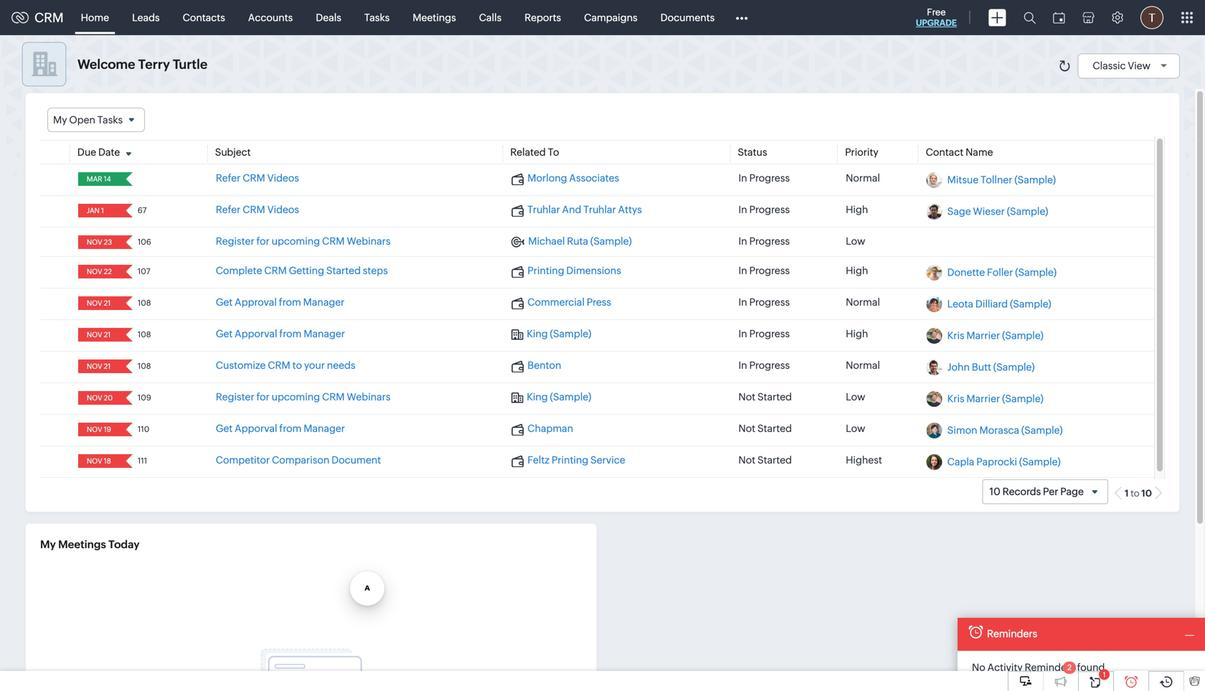 Task type: vqa. For each thing, say whether or not it's contained in the screenshot.
ASK ZIA
no



Task type: describe. For each thing, give the bounding box(es) containing it.
foller
[[987, 266, 1014, 278]]

document
[[332, 454, 381, 466]]

logo image
[[11, 12, 29, 23]]

classic view link
[[1093, 60, 1173, 71]]

get apporval from manager link for chapman
[[216, 423, 345, 434]]

home link
[[69, 0, 121, 35]]

upcoming for king
[[272, 391, 320, 403]]

get approval from manager link
[[216, 297, 345, 308]]

leota dilliard (sample)
[[948, 298, 1052, 309]]

create menu image
[[989, 9, 1007, 26]]

in progress for ruta
[[739, 236, 790, 247]]

john butt (sample)
[[948, 361, 1035, 373]]

due date link
[[77, 147, 120, 158]]

competitor comparison document
[[216, 454, 381, 466]]

king (sample) for not started
[[527, 391, 592, 403]]

(sample) for the john butt (sample) link
[[994, 361, 1035, 373]]

calls
[[479, 12, 502, 23]]

status link
[[738, 147, 768, 158]]

date
[[98, 147, 120, 158]]

0 vertical spatial to
[[293, 360, 302, 371]]

not for printing
[[739, 454, 756, 466]]

reports link
[[513, 0, 573, 35]]

status
[[738, 147, 768, 158]]

kris marrier (sample) link for low
[[948, 393, 1044, 404]]

started for chapman
[[758, 423, 792, 434]]

videos for truhlar
[[267, 204, 299, 215]]

108 for customize crm to your needs
[[138, 362, 151, 371]]

capla paprocki (sample) link
[[948, 456, 1061, 467]]

service
[[591, 454, 626, 466]]

sage
[[948, 205, 971, 217]]

109
[[138, 393, 151, 402]]

contact
[[926, 147, 964, 158]]

approval
[[235, 297, 277, 308]]

reports
[[525, 12, 561, 23]]

register for michael ruta (sample)
[[216, 236, 255, 247]]

2 truhlar from the left
[[584, 204, 616, 215]]

7 in from the top
[[739, 360, 748, 371]]

marrier for low
[[967, 393, 1001, 404]]

high for kris marrier (sample)
[[846, 328, 869, 340]]

feltz
[[528, 454, 550, 466]]

search element
[[1015, 0, 1045, 35]]

2 vertical spatial manager
[[304, 423, 345, 434]]

simon morasca (sample)
[[948, 424, 1063, 436]]

donette
[[948, 266, 985, 278]]

welcome
[[78, 57, 135, 72]]

chapman link
[[511, 423, 574, 436]]

register for upcoming crm webinars link for michael ruta (sample)
[[216, 236, 391, 247]]

subject
[[215, 147, 251, 158]]

leads
[[132, 12, 160, 23]]

2 not started from the top
[[739, 423, 792, 434]]

106
[[138, 238, 151, 247]]

contact name link
[[926, 147, 994, 158]]

in for (sample)
[[739, 328, 748, 340]]

capla
[[948, 456, 975, 467]]

terry
[[138, 57, 170, 72]]

in progress for associates
[[739, 172, 790, 184]]

1 vertical spatial meetings
[[58, 538, 106, 551]]

commercial press
[[528, 297, 612, 308]]

videos for morlong
[[267, 172, 299, 184]]

in progress for press
[[739, 297, 790, 308]]

crm down subject link
[[243, 204, 265, 215]]

leads link
[[121, 0, 171, 35]]

campaigns
[[584, 12, 638, 23]]

refer for truhlar and truhlar attys
[[216, 204, 241, 215]]

register for upcoming crm webinars for king (sample)
[[216, 391, 391, 403]]

today
[[108, 538, 140, 551]]

king for get apporval from manager
[[527, 328, 548, 340]]

chapman
[[528, 423, 574, 434]]

sage wieser (sample)
[[948, 205, 1049, 217]]

0 vertical spatial printing
[[528, 265, 565, 276]]

normal for john butt (sample)
[[846, 360, 880, 371]]

2 not from the top
[[739, 423, 756, 434]]

classic
[[1093, 60, 1126, 71]]

in progress for (sample)
[[739, 328, 790, 340]]

for for king (sample)
[[257, 391, 270, 403]]

deals
[[316, 12, 342, 23]]

contacts
[[183, 12, 225, 23]]

not for (sample)
[[739, 391, 756, 403]]

related to
[[510, 147, 559, 158]]

tollner
[[981, 174, 1013, 185]]

tasks inside field
[[97, 114, 123, 126]]

low for kris marrier (sample)
[[846, 391, 866, 403]]

webinars for michael
[[347, 236, 391, 247]]

(sample) for the sage wieser (sample) link
[[1007, 205, 1049, 217]]

in progress for dimensions
[[739, 265, 790, 276]]

campaigns link
[[573, 0, 649, 35]]

related to link
[[510, 147, 559, 158]]

crm right logo
[[34, 10, 64, 25]]

donette foller (sample)
[[948, 266, 1057, 278]]

simon
[[948, 424, 978, 436]]

10
[[1142, 488, 1152, 499]]

progress for associates
[[750, 172, 790, 184]]

competitor
[[216, 454, 270, 466]]

mitsue tollner (sample)
[[948, 174, 1056, 185]]

commercial
[[528, 297, 585, 308]]

complete
[[216, 265, 262, 276]]

deals link
[[304, 0, 353, 35]]

ruta
[[567, 236, 589, 247]]

no
[[972, 662, 986, 673]]

crm left getting
[[264, 265, 287, 276]]

normal for leota dilliard (sample)
[[846, 297, 880, 308]]

customize crm to your needs
[[216, 360, 356, 371]]

high for sage wieser (sample)
[[846, 204, 869, 215]]

in for associates
[[739, 172, 748, 184]]

michael ruta (sample) link
[[511, 236, 632, 248]]

progress for and
[[750, 204, 790, 215]]

truhlar and truhlar attys
[[528, 204, 642, 215]]

morlong associates link
[[511, 172, 620, 185]]

attys
[[618, 204, 642, 215]]

in progress for and
[[739, 204, 790, 215]]

(sample) for kris marrier (sample) link related to low
[[1003, 393, 1044, 404]]

(sample) down commercial press
[[550, 328, 592, 340]]

activity
[[988, 662, 1023, 673]]

due date
[[77, 147, 120, 158]]

accounts link
[[237, 0, 304, 35]]

7 progress from the top
[[750, 360, 790, 371]]

mitsue tollner (sample) link
[[948, 174, 1056, 185]]

webinars for king
[[347, 391, 391, 403]]

0 vertical spatial reminders
[[987, 628, 1038, 639]]

107
[[138, 267, 150, 276]]

(sample) for high kris marrier (sample) link
[[1003, 330, 1044, 341]]

simon morasca (sample) link
[[948, 424, 1063, 436]]

7 in progress from the top
[[739, 360, 790, 371]]

kris marrier (sample) for low
[[948, 393, 1044, 404]]

low for simon morasca (sample)
[[846, 423, 866, 434]]

kris marrier (sample) link for high
[[948, 330, 1044, 341]]

king (sample) link for get apporval from manager
[[511, 328, 592, 341]]

progress for dimensions
[[750, 265, 790, 276]]

view
[[1128, 60, 1151, 71]]

progress for press
[[750, 297, 790, 308]]

no activity reminders found.
[[972, 662, 1108, 673]]

108 for get apporval from manager
[[138, 330, 151, 339]]

to
[[548, 147, 559, 158]]

register for upcoming crm webinars link for king (sample)
[[216, 391, 391, 403]]

(sample) for the 'simon morasca (sample)' link
[[1022, 424, 1063, 436]]

67
[[138, 206, 147, 215]]

complete crm getting started steps
[[216, 265, 388, 276]]

get for commercial
[[216, 297, 233, 308]]

morlong associates
[[528, 172, 620, 184]]

customize crm to your needs link
[[216, 360, 356, 371]]

(sample) for donette foller (sample) link
[[1016, 266, 1057, 278]]

1 vertical spatial printing
[[552, 454, 589, 466]]

open
[[69, 114, 95, 126]]

my open tasks
[[53, 114, 123, 126]]

search image
[[1024, 11, 1036, 24]]

not started for printing
[[739, 454, 792, 466]]

started for king (sample)
[[758, 391, 792, 403]]

manager for commercial
[[303, 297, 345, 308]]



Task type: locate. For each thing, give the bounding box(es) containing it.
(sample) up simon morasca (sample) in the right of the page
[[1003, 393, 1044, 404]]

truhlar left and
[[528, 204, 560, 215]]

3 get from the top
[[216, 423, 233, 434]]

1 register for upcoming crm webinars link from the top
[[216, 236, 391, 247]]

upgrade
[[916, 18, 957, 28]]

get approval from manager
[[216, 297, 345, 308]]

1 king from the top
[[527, 328, 548, 340]]

1 get apporval from manager from the top
[[216, 328, 345, 340]]

profile element
[[1132, 0, 1173, 35]]

and
[[562, 204, 582, 215]]

progress for ruta
[[750, 236, 790, 247]]

contacts link
[[171, 0, 237, 35]]

2 normal from the top
[[846, 297, 880, 308]]

2 get apporval from manager from the top
[[216, 423, 345, 434]]

normal for mitsue tollner (sample)
[[846, 172, 880, 184]]

1 vertical spatial my
[[40, 538, 56, 551]]

kris marrier (sample) link down dilliard
[[948, 330, 1044, 341]]

from up the competitor comparison document link
[[279, 423, 302, 434]]

0 vertical spatial refer crm videos link
[[216, 172, 299, 184]]

1 horizontal spatial tasks
[[364, 12, 390, 23]]

1 vertical spatial get
[[216, 328, 233, 340]]

morasca
[[980, 424, 1020, 436]]

3 low from the top
[[846, 423, 866, 434]]

1 vertical spatial register for upcoming crm webinars
[[216, 391, 391, 403]]

welcome terry turtle
[[78, 57, 208, 72]]

register for upcoming crm webinars up complete crm getting started steps link
[[216, 236, 391, 247]]

get up customize
[[216, 328, 233, 340]]

home
[[81, 12, 109, 23]]

0 vertical spatial not started
[[739, 391, 792, 403]]

2 kris marrier (sample) from the top
[[948, 393, 1044, 404]]

1 refer from the top
[[216, 172, 241, 184]]

1 videos from the top
[[267, 172, 299, 184]]

0 vertical spatial kris
[[948, 330, 965, 341]]

1 vertical spatial marrier
[[967, 393, 1001, 404]]

your
[[304, 360, 325, 371]]

3 not from the top
[[739, 454, 756, 466]]

0 horizontal spatial meetings
[[58, 538, 106, 551]]

meetings link
[[401, 0, 468, 35]]

1 register for upcoming crm webinars from the top
[[216, 236, 391, 247]]

marrier up butt
[[967, 330, 1001, 341]]

1 vertical spatial manager
[[304, 328, 345, 340]]

to left 10
[[1131, 488, 1140, 499]]

get apporval from manager up the competitor comparison document link
[[216, 423, 345, 434]]

in for ruta
[[739, 236, 748, 247]]

0 horizontal spatial 1
[[1103, 671, 1106, 679]]

0 vertical spatial from
[[279, 297, 301, 308]]

for up the complete
[[257, 236, 270, 247]]

refer crm videos for morlong associates
[[216, 172, 299, 184]]

press
[[587, 297, 612, 308]]

1 vertical spatial kris marrier (sample)
[[948, 393, 1044, 404]]

1 to 10
[[1125, 488, 1152, 499]]

2 get apporval from manager link from the top
[[216, 423, 345, 434]]

for down customize
[[257, 391, 270, 403]]

2 in from the top
[[739, 204, 748, 215]]

1 vertical spatial tasks
[[97, 114, 123, 126]]

2 vertical spatial high
[[846, 328, 869, 340]]

3 normal from the top
[[846, 360, 880, 371]]

kris down john
[[948, 393, 965, 404]]

3 in progress from the top
[[739, 236, 790, 247]]

1 kris marrier (sample) from the top
[[948, 330, 1044, 341]]

my
[[53, 114, 67, 126], [40, 538, 56, 551]]

crm link
[[11, 10, 64, 25]]

1 vertical spatial king (sample) link
[[511, 391, 592, 404]]

2 vertical spatial low
[[846, 423, 866, 434]]

needs
[[327, 360, 356, 371]]

kris for high
[[948, 330, 965, 341]]

2 king (sample) from the top
[[527, 391, 592, 403]]

refer crm videos link down subject
[[216, 172, 299, 184]]

0 vertical spatial kris marrier (sample) link
[[948, 330, 1044, 341]]

webinars up steps
[[347, 236, 391, 247]]

1 vertical spatial not
[[739, 423, 756, 434]]

kris marrier (sample) down dilliard
[[948, 330, 1044, 341]]

3 in from the top
[[739, 236, 748, 247]]

get apporval from manager for king (sample)
[[216, 328, 345, 340]]

marrier for high
[[967, 330, 1001, 341]]

refer crm videos for truhlar and truhlar attys
[[216, 204, 299, 215]]

1 vertical spatial high
[[846, 265, 869, 276]]

1 refer crm videos from the top
[[216, 172, 299, 184]]

refer down subject link
[[216, 204, 241, 215]]

register for upcoming crm webinars link up complete crm getting started steps link
[[216, 236, 391, 247]]

crm
[[34, 10, 64, 25], [243, 172, 265, 184], [243, 204, 265, 215], [322, 236, 345, 247], [264, 265, 287, 276], [268, 360, 290, 371], [322, 391, 345, 403]]

manager for king
[[304, 328, 345, 340]]

1 in from the top
[[739, 172, 748, 184]]

register for upcoming crm webinars down the your
[[216, 391, 391, 403]]

0 vertical spatial my
[[53, 114, 67, 126]]

king (sample) up the chapman
[[527, 391, 592, 403]]

2 108 from the top
[[138, 330, 151, 339]]

2 low from the top
[[846, 391, 866, 403]]

competitor comparison document link
[[216, 454, 381, 466]]

(sample) for leota dilliard (sample) link
[[1010, 298, 1052, 309]]

1 not started from the top
[[739, 391, 792, 403]]

truhlar right and
[[584, 204, 616, 215]]

0 vertical spatial webinars
[[347, 236, 391, 247]]

2 apporval from the top
[[235, 423, 277, 434]]

2 king from the top
[[527, 391, 548, 403]]

2 kris from the top
[[948, 393, 965, 404]]

king (sample) link
[[511, 328, 592, 341], [511, 391, 592, 404]]

to left the your
[[293, 360, 302, 371]]

refer for morlong associates
[[216, 172, 241, 184]]

4 progress from the top
[[750, 265, 790, 276]]

0 vertical spatial get apporval from manager
[[216, 328, 345, 340]]

high for donette foller (sample)
[[846, 265, 869, 276]]

kris marrier (sample) for high
[[948, 330, 1044, 341]]

1 vertical spatial get apporval from manager
[[216, 423, 345, 434]]

0 vertical spatial high
[[846, 204, 869, 215]]

kris marrier (sample)
[[948, 330, 1044, 341], [948, 393, 1044, 404]]

not started for (sample)
[[739, 391, 792, 403]]

1 vertical spatial from
[[279, 328, 302, 340]]

My Open Tasks field
[[47, 108, 145, 132]]

printing right feltz
[[552, 454, 589, 466]]

low
[[846, 236, 866, 247], [846, 391, 866, 403], [846, 423, 866, 434]]

kris up john
[[948, 330, 965, 341]]

(sample) right wieser
[[1007, 205, 1049, 217]]

my for my meetings today
[[40, 538, 56, 551]]

1 horizontal spatial truhlar
[[584, 204, 616, 215]]

1 get from the top
[[216, 297, 233, 308]]

upcoming up complete crm getting started steps link
[[272, 236, 320, 247]]

documents link
[[649, 0, 727, 35]]

1 not from the top
[[739, 391, 756, 403]]

manager up comparison
[[304, 423, 345, 434]]

2 get from the top
[[216, 328, 233, 340]]

my for my open tasks
[[53, 114, 67, 126]]

1 register from the top
[[216, 236, 255, 247]]

(sample) right butt
[[994, 361, 1035, 373]]

0 vertical spatial refer
[[216, 172, 241, 184]]

2 vertical spatial 108
[[138, 362, 151, 371]]

crm up getting
[[322, 236, 345, 247]]

king down benton link
[[527, 391, 548, 403]]

0 vertical spatial upcoming
[[272, 236, 320, 247]]

1 normal from the top
[[846, 172, 880, 184]]

reminders left found.
[[1025, 662, 1075, 673]]

refer down subject
[[216, 172, 241, 184]]

printing down michael
[[528, 265, 565, 276]]

0 vertical spatial 108
[[138, 299, 151, 308]]

1 king (sample) from the top
[[527, 328, 592, 340]]

from up customize crm to your needs
[[279, 328, 302, 340]]

apporval up competitor
[[235, 423, 277, 434]]

my meetings today
[[40, 538, 140, 551]]

1 horizontal spatial to
[[1131, 488, 1140, 499]]

Other Modules field
[[727, 6, 757, 29]]

1 vertical spatial videos
[[267, 204, 299, 215]]

kris
[[948, 330, 965, 341], [948, 393, 965, 404]]

king (sample) link up the chapman
[[511, 391, 592, 404]]

1 truhlar from the left
[[528, 204, 560, 215]]

2 register for upcoming crm webinars from the top
[[216, 391, 391, 403]]

0 vertical spatial not
[[739, 391, 756, 403]]

crm down needs
[[322, 391, 345, 403]]

crm left the your
[[268, 360, 290, 371]]

6 in from the top
[[739, 328, 748, 340]]

1 refer crm videos link from the top
[[216, 172, 299, 184]]

2 videos from the top
[[267, 204, 299, 215]]

paprocki
[[977, 456, 1018, 467]]

(sample) right dilliard
[[1010, 298, 1052, 309]]

6 in progress from the top
[[739, 328, 790, 340]]

2 in progress from the top
[[739, 204, 790, 215]]

get apporval from manager link for king (sample)
[[216, 328, 345, 340]]

2 vertical spatial not started
[[739, 454, 792, 466]]

(sample) right paprocki
[[1020, 456, 1061, 467]]

2 kris marrier (sample) link from the top
[[948, 393, 1044, 404]]

1 progress from the top
[[750, 172, 790, 184]]

0 vertical spatial meetings
[[413, 12, 456, 23]]

getting
[[289, 265, 324, 276]]

register for upcoming crm webinars link
[[216, 236, 391, 247], [216, 391, 391, 403]]

6 progress from the top
[[750, 328, 790, 340]]

refer crm videos down subject
[[216, 172, 299, 184]]

related
[[510, 147, 546, 158]]

1 get apporval from manager link from the top
[[216, 328, 345, 340]]

1 vertical spatial reminders
[[1025, 662, 1075, 673]]

1 left 10
[[1125, 488, 1129, 499]]

printing
[[528, 265, 565, 276], [552, 454, 589, 466]]

3 not started from the top
[[739, 454, 792, 466]]

from for king
[[279, 328, 302, 340]]

register for upcoming crm webinars for michael ruta (sample)
[[216, 236, 391, 247]]

get apporval from manager link
[[216, 328, 345, 340], [216, 423, 345, 434]]

1 vertical spatial refer
[[216, 204, 241, 215]]

register down customize
[[216, 391, 255, 403]]

in for press
[[739, 297, 748, 308]]

1 vertical spatial refer crm videos link
[[216, 204, 299, 215]]

4 in from the top
[[739, 265, 748, 276]]

1 vertical spatial apporval
[[235, 423, 277, 434]]

0 vertical spatial king (sample)
[[527, 328, 592, 340]]

kris marrier (sample) up "morasca"
[[948, 393, 1044, 404]]

1
[[1125, 488, 1129, 499], [1103, 671, 1106, 679]]

king (sample) down commercial press link
[[527, 328, 592, 340]]

0 vertical spatial 1
[[1125, 488, 1129, 499]]

high
[[846, 204, 869, 215], [846, 265, 869, 276], [846, 328, 869, 340]]

michael ruta (sample)
[[528, 236, 632, 247]]

get apporval from manager down get approval from manager on the top left of the page
[[216, 328, 345, 340]]

1 vertical spatial low
[[846, 391, 866, 403]]

1 webinars from the top
[[347, 236, 391, 247]]

0 vertical spatial get
[[216, 297, 233, 308]]

2 vertical spatial get
[[216, 423, 233, 434]]

1 low from the top
[[846, 236, 866, 247]]

0 vertical spatial apporval
[[235, 328, 277, 340]]

(sample) up the chapman
[[550, 391, 592, 403]]

1 in progress from the top
[[739, 172, 790, 184]]

(sample) right foller
[[1016, 266, 1057, 278]]

kris for low
[[948, 393, 965, 404]]

0 vertical spatial normal
[[846, 172, 880, 184]]

2 refer crm videos from the top
[[216, 204, 299, 215]]

0 horizontal spatial truhlar
[[528, 204, 560, 215]]

(sample) right ruta
[[591, 236, 632, 247]]

create menu element
[[980, 0, 1015, 35]]

2 refer from the top
[[216, 204, 241, 215]]

(sample) inside michael ruta (sample) link
[[591, 236, 632, 247]]

0 vertical spatial king (sample) link
[[511, 328, 592, 341]]

1 vertical spatial 1
[[1103, 671, 1106, 679]]

0 vertical spatial manager
[[303, 297, 345, 308]]

crm down subject
[[243, 172, 265, 184]]

0 vertical spatial register for upcoming crm webinars
[[216, 236, 391, 247]]

0 vertical spatial register for upcoming crm webinars link
[[216, 236, 391, 247]]

0 vertical spatial low
[[846, 236, 866, 247]]

1 vertical spatial upcoming
[[272, 391, 320, 403]]

0 vertical spatial register
[[216, 236, 255, 247]]

2 for from the top
[[257, 391, 270, 403]]

1 vertical spatial get apporval from manager link
[[216, 423, 345, 434]]

refer
[[216, 172, 241, 184], [216, 204, 241, 215]]

apporval for chapman
[[235, 423, 277, 434]]

meetings left 'calls' link
[[413, 12, 456, 23]]

(sample) for capla paprocki (sample) link
[[1020, 456, 1061, 467]]

in for dimensions
[[739, 265, 748, 276]]

marrier
[[967, 330, 1001, 341], [967, 393, 1001, 404]]

0 vertical spatial king
[[527, 328, 548, 340]]

1 apporval from the top
[[235, 328, 277, 340]]

1 vertical spatial register
[[216, 391, 255, 403]]

videos
[[267, 172, 299, 184], [267, 204, 299, 215]]

king for register for upcoming crm webinars
[[527, 391, 548, 403]]

1 king (sample) link from the top
[[511, 328, 592, 341]]

turtle
[[173, 57, 208, 72]]

highest
[[846, 454, 882, 466]]

3 high from the top
[[846, 328, 869, 340]]

free
[[927, 7, 946, 18]]

get for king
[[216, 328, 233, 340]]

1 vertical spatial king
[[527, 391, 548, 403]]

(sample) down leota dilliard (sample) link
[[1003, 330, 1044, 341]]

2 webinars from the top
[[347, 391, 391, 403]]

sage wieser (sample) link
[[948, 205, 1049, 217]]

subject link
[[215, 147, 251, 158]]

register for king (sample)
[[216, 391, 255, 403]]

refer crm videos link down subject link
[[216, 204, 299, 215]]

1 vertical spatial not started
[[739, 423, 792, 434]]

manager up the your
[[304, 328, 345, 340]]

marrier down butt
[[967, 393, 1001, 404]]

1 for from the top
[[257, 236, 270, 247]]

started for feltz printing service
[[758, 454, 792, 466]]

reminders up the activity
[[987, 628, 1038, 639]]

accounts
[[248, 12, 293, 23]]

refer crm videos
[[216, 172, 299, 184], [216, 204, 299, 215]]

refer crm videos link for truhlar and truhlar attys
[[216, 204, 299, 215]]

for for michael ruta (sample)
[[257, 236, 270, 247]]

4 in progress from the top
[[739, 265, 790, 276]]

(sample) right tollner
[[1015, 174, 1056, 185]]

apporval down approval
[[235, 328, 277, 340]]

2 refer crm videos link from the top
[[216, 204, 299, 215]]

king (sample) for in progress
[[527, 328, 592, 340]]

2 progress from the top
[[750, 204, 790, 215]]

1 vertical spatial 108
[[138, 330, 151, 339]]

refer crm videos link for morlong associates
[[216, 172, 299, 184]]

tasks
[[364, 12, 390, 23], [97, 114, 123, 126]]

5 progress from the top
[[750, 297, 790, 308]]

apporval for king (sample)
[[235, 328, 277, 340]]

0 horizontal spatial tasks
[[97, 114, 123, 126]]

0 vertical spatial tasks
[[364, 12, 390, 23]]

register for upcoming crm webinars
[[216, 236, 391, 247], [216, 391, 391, 403]]

my inside field
[[53, 114, 67, 126]]

(sample) for mitsue tollner (sample) 'link'
[[1015, 174, 1056, 185]]

profile image
[[1141, 6, 1164, 29]]

get left approval
[[216, 297, 233, 308]]

2 register for upcoming crm webinars link from the top
[[216, 391, 391, 403]]

1 high from the top
[[846, 204, 869, 215]]

1 upcoming from the top
[[272, 236, 320, 247]]

1 vertical spatial for
[[257, 391, 270, 403]]

0 vertical spatial refer crm videos
[[216, 172, 299, 184]]

get up competitor
[[216, 423, 233, 434]]

110
[[138, 425, 149, 434]]

2 king (sample) link from the top
[[511, 391, 592, 404]]

0 vertical spatial marrier
[[967, 330, 1001, 341]]

in progress
[[739, 172, 790, 184], [739, 204, 790, 215], [739, 236, 790, 247], [739, 265, 790, 276], [739, 297, 790, 308], [739, 328, 790, 340], [739, 360, 790, 371]]

butt
[[972, 361, 992, 373]]

upcoming for michael
[[272, 236, 320, 247]]

mitsue
[[948, 174, 979, 185]]

1 vertical spatial normal
[[846, 297, 880, 308]]

3 108 from the top
[[138, 362, 151, 371]]

3 progress from the top
[[750, 236, 790, 247]]

1 vertical spatial to
[[1131, 488, 1140, 499]]

steps
[[363, 265, 388, 276]]

2 register from the top
[[216, 391, 255, 403]]

name
[[966, 147, 994, 158]]

1 horizontal spatial meetings
[[413, 12, 456, 23]]

king (sample) link up benton
[[511, 328, 592, 341]]

started
[[326, 265, 361, 276], [758, 391, 792, 403], [758, 423, 792, 434], [758, 454, 792, 466]]

king
[[527, 328, 548, 340], [527, 391, 548, 403]]

2 high from the top
[[846, 265, 869, 276]]

calendar image
[[1053, 12, 1066, 23]]

1 vertical spatial refer crm videos
[[216, 204, 299, 215]]

0 vertical spatial get apporval from manager link
[[216, 328, 345, 340]]

michael
[[528, 236, 565, 247]]

dilliard
[[976, 298, 1008, 309]]

upcoming down customize crm to your needs
[[272, 391, 320, 403]]

5 in from the top
[[739, 297, 748, 308]]

register up the complete
[[216, 236, 255, 247]]

1 108 from the top
[[138, 299, 151, 308]]

refer crm videos down subject link
[[216, 204, 299, 215]]

morlong
[[528, 172, 567, 184]]

0 vertical spatial kris marrier (sample)
[[948, 330, 1044, 341]]

customize
[[216, 360, 266, 371]]

in for and
[[739, 204, 748, 215]]

get apporval from manager for chapman
[[216, 423, 345, 434]]

reminders
[[987, 628, 1038, 639], [1025, 662, 1075, 673]]

manager down getting
[[303, 297, 345, 308]]

1 kris from the top
[[948, 330, 965, 341]]

webinars down needs
[[347, 391, 391, 403]]

for
[[257, 236, 270, 247], [257, 391, 270, 403]]

2 upcoming from the top
[[272, 391, 320, 403]]

1 marrier from the top
[[967, 330, 1001, 341]]

2 marrier from the top
[[967, 393, 1001, 404]]

tasks right open
[[97, 114, 123, 126]]

from down complete crm getting started steps link
[[279, 297, 301, 308]]

from for commercial
[[279, 297, 301, 308]]

john
[[948, 361, 970, 373]]

get
[[216, 297, 233, 308], [216, 328, 233, 340], [216, 423, 233, 434]]

2 vertical spatial not
[[739, 454, 756, 466]]

meetings left today
[[58, 538, 106, 551]]

5 in progress from the top
[[739, 297, 790, 308]]

2 vertical spatial from
[[279, 423, 302, 434]]

capla paprocki (sample)
[[948, 456, 1061, 467]]

get apporval from manager link down get approval from manager on the top left of the page
[[216, 328, 345, 340]]

1 for 1
[[1103, 671, 1106, 679]]

progress for (sample)
[[750, 328, 790, 340]]

apporval
[[235, 328, 277, 340], [235, 423, 277, 434]]

king up benton link
[[527, 328, 548, 340]]

kris marrier (sample) link up "morasca"
[[948, 393, 1044, 404]]

progress
[[750, 172, 790, 184], [750, 204, 790, 215], [750, 236, 790, 247], [750, 265, 790, 276], [750, 297, 790, 308], [750, 328, 790, 340], [750, 360, 790, 371]]

1 vertical spatial king (sample)
[[527, 391, 592, 403]]

0 horizontal spatial to
[[293, 360, 302, 371]]

register for upcoming crm webinars link down the your
[[216, 391, 391, 403]]

108 for get approval from manager
[[138, 299, 151, 308]]

dimensions
[[567, 265, 621, 276]]

0 vertical spatial for
[[257, 236, 270, 247]]

1 vertical spatial register for upcoming crm webinars link
[[216, 391, 391, 403]]

1 right 2 in the right bottom of the page
[[1103, 671, 1106, 679]]

2 vertical spatial normal
[[846, 360, 880, 371]]

1 vertical spatial webinars
[[347, 391, 391, 403]]

1 vertical spatial kris marrier (sample) link
[[948, 393, 1044, 404]]

None field
[[82, 172, 116, 186], [82, 204, 116, 218], [82, 236, 116, 249], [82, 265, 116, 279], [82, 297, 116, 310], [82, 328, 116, 342], [82, 360, 116, 373], [82, 391, 116, 405], [82, 423, 116, 436], [82, 454, 116, 468], [82, 172, 116, 186], [82, 204, 116, 218], [82, 236, 116, 249], [82, 265, 116, 279], [82, 297, 116, 310], [82, 328, 116, 342], [82, 360, 116, 373], [82, 391, 116, 405], [82, 423, 116, 436], [82, 454, 116, 468]]

comparison
[[272, 454, 330, 466]]

wieser
[[973, 205, 1005, 217]]

tasks right 'deals' link
[[364, 12, 390, 23]]

king (sample) link for register for upcoming crm webinars
[[511, 391, 592, 404]]

leota
[[948, 298, 974, 309]]

1 vertical spatial kris
[[948, 393, 965, 404]]

(sample) right "morasca"
[[1022, 424, 1063, 436]]

1 kris marrier (sample) link from the top
[[948, 330, 1044, 341]]

1 horizontal spatial 1
[[1125, 488, 1129, 499]]

commercial press link
[[511, 297, 612, 309]]

0 vertical spatial videos
[[267, 172, 299, 184]]

get apporval from manager link up the competitor comparison document link
[[216, 423, 345, 434]]

printing dimensions link
[[511, 265, 621, 278]]

1 for 1 to 10
[[1125, 488, 1129, 499]]



